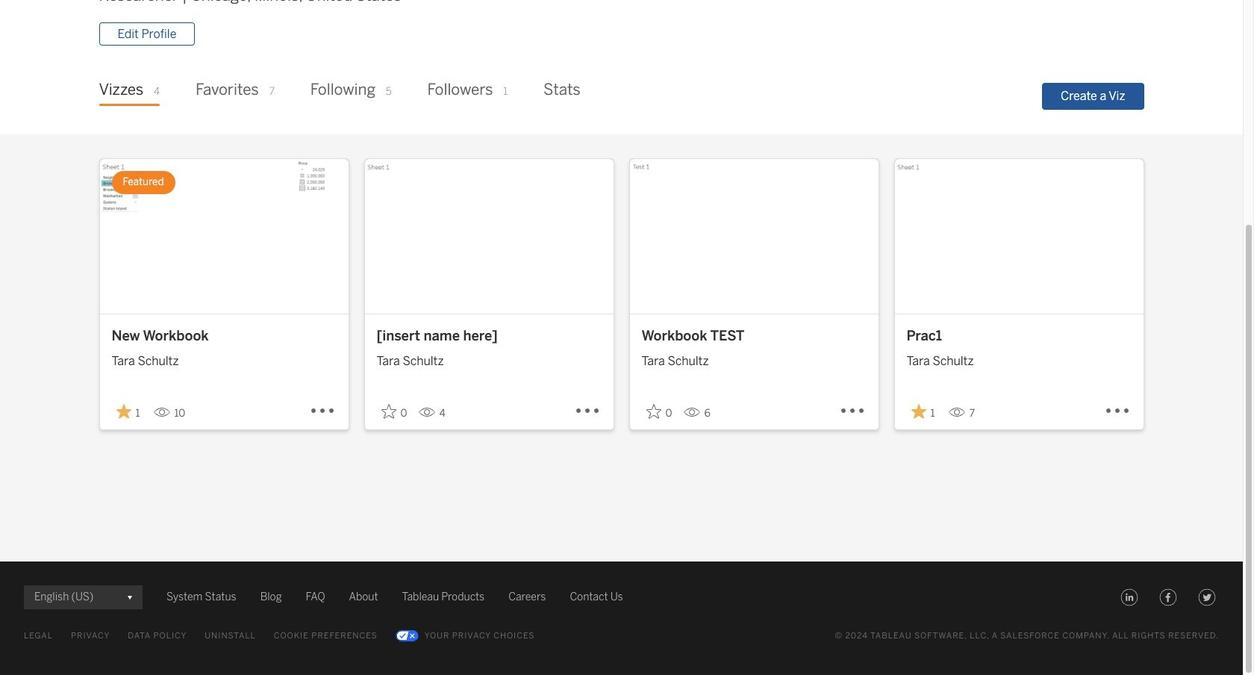 Task type: vqa. For each thing, say whether or not it's contained in the screenshot.
left REMOVE FAVORITE BUTTON
yes



Task type: locate. For each thing, give the bounding box(es) containing it.
1 remove favorite button from the left
[[112, 400, 148, 424]]

1 horizontal spatial remove favorite image
[[912, 404, 927, 419]]

0 horizontal spatial more actions image
[[310, 398, 336, 425]]

2 remove favorite button from the left
[[907, 400, 943, 424]]

workbook thumbnail image
[[100, 159, 348, 313], [365, 159, 614, 313], [630, 159, 879, 313], [895, 159, 1144, 313]]

1 horizontal spatial remove favorite button
[[907, 400, 943, 424]]

0 horizontal spatial remove favorite image
[[116, 404, 131, 419]]

featured element
[[112, 171, 175, 194]]

1 remove favorite image from the left
[[116, 404, 131, 419]]

2 remove favorite image from the left
[[912, 404, 927, 419]]

selected language element
[[34, 586, 132, 610]]

0 horizontal spatial remove favorite button
[[112, 400, 148, 424]]

4 workbook thumbnail image from the left
[[895, 159, 1144, 313]]

remove favorite button for 1st more actions icon from right
[[907, 400, 943, 424]]

0 horizontal spatial add favorite button
[[377, 400, 413, 424]]

more actions image
[[310, 398, 336, 425], [1105, 398, 1132, 425]]

1 horizontal spatial add favorite image
[[646, 404, 661, 419]]

remove favorite image for remove favorite button associated with 1st more actions icon from right
[[912, 404, 927, 419]]

Remove Favorite button
[[112, 400, 148, 424], [907, 400, 943, 424]]

1 more actions image from the left
[[310, 398, 336, 425]]

1 workbook thumbnail image from the left
[[100, 159, 348, 313]]

Add Favorite button
[[377, 400, 413, 424], [642, 400, 678, 424]]

remove favorite image
[[116, 404, 131, 419], [912, 404, 927, 419]]

add favorite image
[[381, 404, 396, 419], [646, 404, 661, 419]]

1 horizontal spatial more actions image
[[1105, 398, 1132, 425]]

0 horizontal spatial add favorite image
[[381, 404, 396, 419]]

1 add favorite button from the left
[[377, 400, 413, 424]]

1 horizontal spatial add favorite button
[[642, 400, 678, 424]]

remove favorite button for 2nd more actions icon from right
[[112, 400, 148, 424]]



Task type: describe. For each thing, give the bounding box(es) containing it.
more actions image
[[575, 398, 602, 425]]

2 add favorite button from the left
[[642, 400, 678, 424]]

2 more actions image from the left
[[1105, 398, 1132, 425]]

3 workbook thumbnail image from the left
[[630, 159, 879, 313]]

2 add favorite image from the left
[[646, 404, 661, 419]]

2 workbook thumbnail image from the left
[[365, 159, 614, 313]]

remove favorite image for remove favorite button for 2nd more actions icon from right
[[116, 404, 131, 419]]

1 add favorite image from the left
[[381, 404, 396, 419]]



